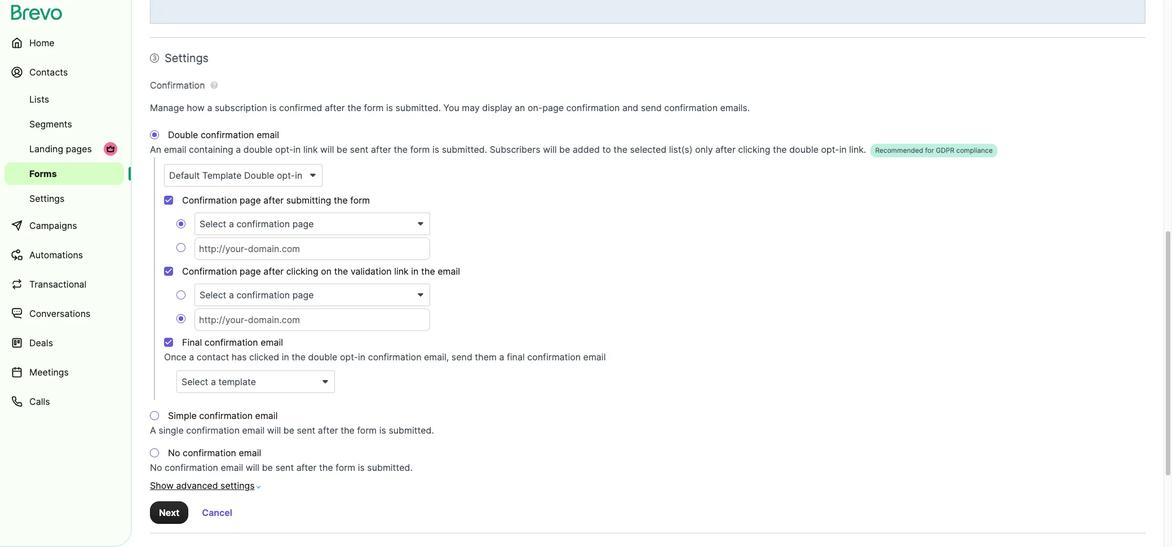 Task type: locate. For each thing, give the bounding box(es) containing it.
submitted.
[[396, 102, 441, 113], [442, 144, 487, 155], [389, 425, 434, 436], [367, 462, 413, 473]]

clicking down emails.
[[738, 144, 771, 155]]

forms link
[[5, 162, 124, 185]]

0 vertical spatial clicking
[[738, 144, 771, 155]]

confirmation up has
[[205, 337, 258, 348]]

0 horizontal spatial link
[[303, 144, 318, 155]]

show
[[150, 480, 174, 491]]

1 vertical spatial clicking
[[286, 266, 318, 277]]

link for will
[[303, 144, 318, 155]]

confirmation up the containing
[[201, 129, 254, 141]]

after
[[325, 102, 345, 113], [371, 144, 391, 155], [716, 144, 736, 155], [264, 195, 284, 206], [264, 266, 284, 277], [318, 425, 338, 436], [296, 462, 317, 473]]

settings
[[165, 51, 209, 65], [29, 193, 65, 204]]

no for no confirmation email
[[168, 447, 180, 459]]

lists
[[29, 94, 49, 105]]

2 vertical spatial confirmation
[[182, 266, 237, 277]]

1 vertical spatial page
[[240, 195, 261, 206]]

1 vertical spatial confirmation
[[182, 195, 237, 206]]

settings right 3
[[165, 51, 209, 65]]

no up the show
[[150, 462, 162, 473]]

added
[[573, 144, 600, 155]]

contacts link
[[5, 59, 124, 86]]

only
[[695, 144, 713, 155]]

0 horizontal spatial send
[[452, 351, 472, 363]]

2 vertical spatial sent
[[275, 462, 294, 473]]

simple
[[168, 410, 197, 421]]

landing pages link
[[5, 138, 124, 160]]

link down confirmed
[[303, 144, 318, 155]]

no
[[168, 447, 180, 459], [150, 462, 162, 473]]

page
[[543, 102, 564, 113], [240, 195, 261, 206], [240, 266, 261, 277]]

no for no confirmation email will be sent after the form is submitted.
[[150, 462, 162, 473]]

0 vertical spatial sent
[[350, 144, 369, 155]]

confirmation up 'list(s)'
[[664, 102, 718, 113]]

calls
[[29, 396, 50, 407]]

is
[[270, 102, 277, 113], [386, 102, 393, 113], [433, 144, 439, 155], [379, 425, 386, 436], [358, 462, 365, 473]]

contacts
[[29, 67, 68, 78]]

0 horizontal spatial settings
[[29, 193, 65, 204]]

double left link.
[[790, 144, 819, 155]]

send
[[641, 102, 662, 113], [452, 351, 472, 363]]

0 horizontal spatial opt-
[[275, 144, 293, 155]]

meetings
[[29, 367, 69, 378]]

1 horizontal spatial no
[[168, 447, 180, 459]]

0 vertical spatial no
[[168, 447, 180, 459]]

in
[[293, 144, 301, 155], [840, 144, 847, 155], [411, 266, 419, 277], [282, 351, 289, 363], [358, 351, 366, 363]]

conversations
[[29, 308, 90, 319]]

will right subscribers
[[543, 144, 557, 155]]

once
[[164, 351, 187, 363]]

will up settings
[[246, 462, 259, 473]]

double
[[168, 129, 198, 141]]

0 vertical spatial confirmation
[[150, 80, 205, 91]]

confirmation
[[567, 102, 620, 113], [664, 102, 718, 113], [201, 129, 254, 141], [205, 337, 258, 348], [368, 351, 422, 363], [527, 351, 581, 363], [199, 410, 253, 421], [186, 425, 240, 436], [183, 447, 236, 459], [165, 462, 218, 473]]

double down double confirmation email
[[244, 144, 273, 155]]

clicking
[[738, 144, 771, 155], [286, 266, 318, 277]]

will down confirmed
[[320, 144, 334, 155]]

opt-
[[275, 144, 293, 155], [821, 144, 840, 155], [340, 351, 358, 363]]

next button
[[150, 501, 189, 524]]

will
[[320, 144, 334, 155], [543, 144, 557, 155], [267, 425, 281, 436], [246, 462, 259, 473]]

has
[[232, 351, 247, 363]]

for
[[925, 146, 934, 155]]

page for confirmation page after submitting the form
[[240, 195, 261, 206]]

confirmation page after submitting the form
[[182, 195, 370, 206]]

link right validation at the left
[[394, 266, 409, 277]]

segments
[[29, 118, 72, 130]]

be
[[337, 144, 348, 155], [559, 144, 570, 155], [284, 425, 294, 436], [262, 462, 273, 473]]

sent
[[350, 144, 369, 155], [297, 425, 315, 436], [275, 462, 294, 473]]

a
[[150, 425, 156, 436]]

no down single
[[168, 447, 180, 459]]

0 vertical spatial link
[[303, 144, 318, 155]]

campaigns
[[29, 220, 77, 231]]

a down final
[[189, 351, 194, 363]]

confirmation up 'no confirmation email'
[[199, 410, 253, 421]]

link
[[303, 144, 318, 155], [394, 266, 409, 277]]

on-
[[528, 102, 543, 113]]

1 horizontal spatial settings
[[165, 51, 209, 65]]

opt- down confirmed
[[275, 144, 293, 155]]

send right and
[[641, 102, 662, 113]]

settings
[[221, 480, 255, 491]]

confirmation up the advanced
[[165, 462, 218, 473]]

confirmation for confirmation
[[150, 80, 205, 91]]

2 vertical spatial page
[[240, 266, 261, 277]]

opt- down http://your-domain.com text field
[[340, 351, 358, 363]]

the
[[348, 102, 362, 113], [394, 144, 408, 155], [614, 144, 628, 155], [773, 144, 787, 155], [334, 195, 348, 206], [334, 266, 348, 277], [421, 266, 435, 277], [292, 351, 306, 363], [341, 425, 355, 436], [319, 462, 333, 473]]

left___rvooi image
[[106, 144, 115, 153]]

contact
[[197, 351, 229, 363]]

home
[[29, 37, 54, 49]]

0 horizontal spatial no
[[150, 462, 162, 473]]

an
[[150, 144, 161, 155]]

0 vertical spatial settings
[[165, 51, 209, 65]]

validation
[[351, 266, 392, 277]]

1 horizontal spatial sent
[[297, 425, 315, 436]]

1 vertical spatial send
[[452, 351, 472, 363]]

single
[[159, 425, 184, 436]]

email
[[257, 129, 279, 141], [164, 144, 186, 155], [438, 266, 460, 277], [261, 337, 283, 348], [583, 351, 606, 363], [255, 410, 278, 421], [242, 425, 265, 436], [239, 447, 261, 459], [221, 462, 243, 473]]

settings down forms
[[29, 193, 65, 204]]

1 horizontal spatial double
[[308, 351, 337, 363]]

0 vertical spatial send
[[641, 102, 662, 113]]

a left the final
[[499, 351, 504, 363]]

form
[[364, 102, 384, 113], [410, 144, 430, 155], [350, 195, 370, 206], [357, 425, 377, 436], [336, 462, 355, 473]]

1 vertical spatial link
[[394, 266, 409, 277]]

cancel
[[202, 507, 232, 518]]

display
[[482, 102, 512, 113]]

link for in
[[394, 266, 409, 277]]

0 vertical spatial page
[[543, 102, 564, 113]]

1 vertical spatial settings
[[29, 193, 65, 204]]

no confirmation email will be sent after the form is submitted.
[[150, 462, 413, 473]]

a single confirmation email will be sent after the form is submitted.
[[150, 425, 434, 436]]

1 horizontal spatial clicking
[[738, 144, 771, 155]]

email,
[[424, 351, 449, 363]]

double down http://your-domain.com text field
[[308, 351, 337, 363]]

1 vertical spatial no
[[150, 462, 162, 473]]

0 horizontal spatial clicking
[[286, 266, 318, 277]]

1 horizontal spatial link
[[394, 266, 409, 277]]

opt- left link.
[[821, 144, 840, 155]]

containing
[[189, 144, 233, 155]]

a
[[207, 102, 212, 113], [236, 144, 241, 155], [189, 351, 194, 363], [499, 351, 504, 363]]

confirmation down simple confirmation email
[[186, 425, 240, 436]]

clicking left on
[[286, 266, 318, 277]]

send left them
[[452, 351, 472, 363]]

automations link
[[5, 241, 124, 268]]



Task type: describe. For each thing, give the bounding box(es) containing it.
will up no confirmation email will be sent after the form is submitted.
[[267, 425, 281, 436]]

to
[[603, 144, 611, 155]]

final
[[182, 337, 202, 348]]

a down double confirmation email
[[236, 144, 241, 155]]

clicked
[[249, 351, 279, 363]]

final
[[507, 351, 525, 363]]

campaigns link
[[5, 212, 124, 239]]

home link
[[5, 29, 124, 56]]

confirmation left and
[[567, 102, 620, 113]]

confirmation right the final
[[527, 351, 581, 363]]

emails.
[[720, 102, 750, 113]]

page for confirmation page after clicking on the validation link in the email
[[240, 266, 261, 277]]

them
[[475, 351, 497, 363]]

2 horizontal spatial sent
[[350, 144, 369, 155]]

2 horizontal spatial opt-
[[821, 144, 840, 155]]

1 horizontal spatial send
[[641, 102, 662, 113]]

how
[[187, 102, 205, 113]]

cancel button
[[193, 501, 241, 524]]

pages
[[66, 143, 92, 155]]

a right how
[[207, 102, 212, 113]]

conversations link
[[5, 300, 124, 327]]

meetings link
[[5, 359, 124, 386]]

gdpr
[[936, 146, 955, 155]]

may
[[462, 102, 480, 113]]

confirmation up show advanced settings
[[183, 447, 236, 459]]

deals link
[[5, 329, 124, 356]]

no confirmation email
[[168, 447, 261, 459]]

calls link
[[5, 388, 124, 415]]

you
[[444, 102, 460, 113]]

final confirmation email
[[182, 337, 283, 348]]

0 horizontal spatial double
[[244, 144, 273, 155]]

compliance
[[957, 146, 993, 155]]

segments link
[[5, 113, 124, 135]]

2 horizontal spatial double
[[790, 144, 819, 155]]

and
[[623, 102, 639, 113]]

submitting
[[286, 195, 331, 206]]

landing pages
[[29, 143, 92, 155]]

automations
[[29, 249, 83, 261]]

3
[[152, 54, 157, 62]]

on
[[321, 266, 332, 277]]

confirmation for confirmation page after clicking on the validation link in the email
[[182, 266, 237, 277]]

settings link
[[5, 187, 124, 210]]

confirmed
[[279, 102, 322, 113]]

forms
[[29, 168, 57, 179]]

subscription
[[215, 102, 267, 113]]

selected
[[630, 144, 667, 155]]

recommended for gdpr compliance
[[875, 146, 993, 155]]

link.
[[849, 144, 866, 155]]

transactional link
[[5, 271, 124, 298]]

lists link
[[5, 88, 124, 111]]

show advanced settings
[[150, 480, 255, 491]]

manage how a subscription is confirmed after the form is submitted. you may display an on-page confirmation and send confirmation emails.
[[150, 102, 750, 113]]

0 horizontal spatial sent
[[275, 462, 294, 473]]

advanced
[[176, 480, 218, 491]]

list(s)
[[669, 144, 693, 155]]

1 vertical spatial sent
[[297, 425, 315, 436]]

http://your-domain.com text field
[[195, 309, 430, 331]]

confirmation for confirmation page after submitting the form
[[182, 195, 237, 206]]

confirmation left email,
[[368, 351, 422, 363]]

manage
[[150, 102, 184, 113]]

http://your-domain.com text field
[[195, 238, 430, 260]]

simple confirmation email
[[168, 410, 278, 421]]

confirmation page after clicking on the validation link in the email
[[182, 266, 460, 277]]

once a contact has clicked in the double opt-in confirmation email, send them a final confirmation email
[[164, 351, 606, 363]]

double confirmation email
[[168, 129, 279, 141]]

subscribers
[[490, 144, 541, 155]]

an email containing a double opt-in link will be sent after the form is submitted. subscribers will be added to the selected list(s) only after clicking the double opt-in link.
[[150, 144, 866, 155]]

landing
[[29, 143, 63, 155]]

transactional
[[29, 279, 86, 290]]

recommended
[[875, 146, 924, 155]]

next
[[159, 507, 179, 518]]

1 horizontal spatial opt-
[[340, 351, 358, 363]]

an
[[515, 102, 525, 113]]

deals
[[29, 337, 53, 349]]



Task type: vqa. For each thing, say whether or not it's contained in the screenshot.
My
no



